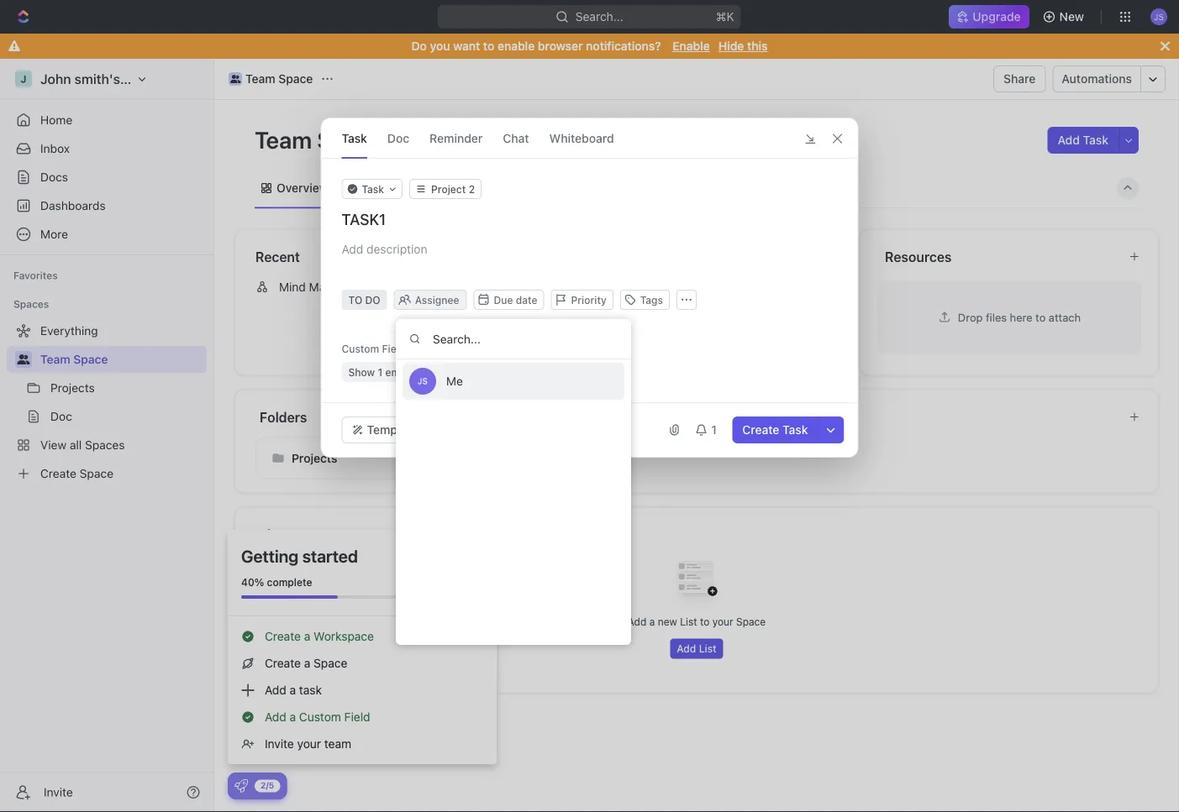 Task type: vqa. For each thing, say whether or not it's contained in the screenshot.
tree
no



Task type: locate. For each thing, give the bounding box(es) containing it.
lists button
[[259, 525, 1139, 545]]

new
[[1060, 10, 1084, 24]]

projects button
[[256, 437, 471, 480]]

a down add a task
[[290, 711, 296, 725]]

overview link
[[273, 177, 328, 200]]

Task Name text field
[[342, 209, 841, 229]]

team right user group image
[[245, 72, 275, 86]]

doc inside dialog
[[387, 131, 409, 145]]

fields
[[382, 343, 411, 355]]

1 horizontal spatial doc
[[659, 280, 681, 294]]

team inside team space 'tree'
[[40, 353, 70, 366]]

team space up overview
[[255, 126, 390, 153]]

1 horizontal spatial your
[[712, 617, 733, 628]]

space right user group icon
[[73, 353, 108, 366]]

team space link inside 'tree'
[[40, 346, 203, 373]]

0 vertical spatial to
[[483, 39, 494, 53]]

assignee button
[[396, 293, 465, 307]]

1 horizontal spatial list
[[680, 617, 697, 628]]

map
[[309, 280, 333, 294]]

0 vertical spatial custom
[[342, 343, 379, 355]]

1 vertical spatial create
[[265, 630, 301, 644]]

your up add list
[[712, 617, 733, 628]]

1 vertical spatial invite
[[44, 786, 73, 800]]

0 horizontal spatial team space link
[[40, 346, 203, 373]]

1 vertical spatial team
[[255, 126, 312, 153]]

0 vertical spatial your
[[712, 617, 733, 628]]

automations button
[[1054, 66, 1141, 92]]

invite for invite
[[44, 786, 73, 800]]

to right "here"
[[1036, 311, 1046, 324]]

2 vertical spatial list
[[699, 643, 717, 655]]

team
[[245, 72, 275, 86], [255, 126, 312, 153], [40, 353, 70, 366]]

1 vertical spatial doc
[[659, 280, 681, 294]]

invite
[[265, 738, 294, 751], [44, 786, 73, 800]]

add for add a custom field
[[265, 711, 286, 725]]

recent
[[256, 249, 300, 265]]

whiteboard button
[[549, 119, 614, 158]]

0 horizontal spatial list
[[424, 181, 444, 195]]

space down the create a workspace
[[314, 657, 347, 671]]

list down add a new list to your space
[[699, 643, 717, 655]]

a left task
[[290, 684, 296, 698]]

doc right task button
[[387, 131, 409, 145]]

your
[[712, 617, 733, 628], [297, 738, 321, 751]]

add for add list
[[677, 643, 696, 655]]

onboarding checklist button element
[[235, 780, 248, 793]]

1 vertical spatial to
[[1036, 311, 1046, 324]]

field
[[419, 366, 440, 378]]

dialog
[[321, 118, 859, 458]]

space inside 'tree'
[[73, 353, 108, 366]]

inbox link
[[7, 135, 207, 162]]

dashboards link
[[7, 192, 207, 219]]

task for create task
[[783, 423, 808, 437]]

add for add task
[[1058, 133, 1080, 147]]

add down add a new list to your space
[[677, 643, 696, 655]]

team space
[[245, 72, 313, 86], [255, 126, 390, 153], [40, 353, 108, 366]]

custom down task
[[299, 711, 341, 725]]

create a workspace
[[265, 630, 374, 644]]

to up add list
[[700, 617, 710, 628]]

2 vertical spatial to
[[700, 617, 710, 628]]

Search... text field
[[396, 319, 631, 360]]

team space right user group icon
[[40, 353, 108, 366]]

new button
[[1036, 3, 1094, 30]]

list down reminder button
[[424, 181, 444, 195]]

list right new in the right of the page
[[680, 617, 697, 628]]

team right user group icon
[[40, 353, 70, 366]]

add for add a task
[[265, 684, 286, 698]]

list
[[424, 181, 444, 195], [680, 617, 697, 628], [699, 643, 717, 655]]

untitled
[[592, 280, 635, 294]]

2 vertical spatial team
[[40, 353, 70, 366]]

reminder
[[430, 131, 483, 145]]

to
[[483, 39, 494, 53], [1036, 311, 1046, 324], [700, 617, 710, 628]]

team
[[324, 738, 351, 751]]

2 horizontal spatial task
[[1083, 133, 1109, 147]]

1 horizontal spatial task
[[783, 423, 808, 437]]

40% complete
[[241, 577, 312, 588]]

attach
[[1049, 311, 1081, 324]]

onboarding checklist button image
[[235, 780, 248, 793]]

0 horizontal spatial to
[[483, 39, 494, 53]]

0 vertical spatial team space link
[[224, 69, 317, 89]]

a for space
[[304, 657, 310, 671]]

spaces
[[13, 298, 49, 310]]

custom up show at the top
[[342, 343, 379, 355]]

0 vertical spatial doc
[[387, 131, 409, 145]]

task button
[[342, 119, 367, 158]]

0 vertical spatial team
[[245, 72, 275, 86]]

add list
[[677, 643, 717, 655]]

1 horizontal spatial invite
[[265, 738, 294, 751]]

team space link
[[224, 69, 317, 89], [40, 346, 203, 373]]

add a task
[[265, 684, 322, 698]]

invite your team
[[265, 738, 351, 751]]

a for task
[[290, 684, 296, 698]]

add
[[1058, 133, 1080, 147], [628, 617, 647, 628], [677, 643, 696, 655], [265, 684, 286, 698], [265, 711, 286, 725]]

add left new in the right of the page
[[628, 617, 647, 628]]

team space right user group image
[[245, 72, 313, 86]]

1 vertical spatial list
[[680, 617, 697, 628]]

create for create a workspace
[[265, 630, 301, 644]]

0 horizontal spatial doc
[[387, 131, 409, 145]]

task
[[299, 684, 322, 698]]

workshop agenda template link
[[561, 300, 832, 327]]

enable
[[498, 39, 535, 53]]

space left doc "button"
[[317, 126, 384, 153]]

space right new in the right of the page
[[736, 617, 766, 628]]

1 vertical spatial your
[[297, 738, 321, 751]]

do
[[411, 39, 427, 53]]

2 vertical spatial team space
[[40, 353, 108, 366]]

to for attach
[[1036, 311, 1046, 324]]

create for create a space
[[265, 657, 301, 671]]

your down the 'add a custom field'
[[297, 738, 321, 751]]

files
[[986, 311, 1007, 324]]

2 horizontal spatial list
[[699, 643, 717, 655]]

0 vertical spatial list
[[424, 181, 444, 195]]

started
[[302, 546, 358, 566]]

2 vertical spatial create
[[265, 657, 301, 671]]

hide
[[718, 39, 744, 53]]

whiteboard
[[549, 131, 614, 145]]

team up overview link
[[255, 126, 312, 153]]

invite inside sidebar navigation
[[44, 786, 73, 800]]

0 horizontal spatial custom
[[299, 711, 341, 725]]

0 vertical spatial invite
[[265, 738, 294, 751]]

add left task
[[265, 684, 286, 698]]

board link
[[356, 177, 393, 200]]

doc right in on the right of page
[[659, 280, 681, 294]]

share button
[[994, 66, 1046, 92]]

here
[[1010, 311, 1033, 324]]

untitled • in doc
[[592, 280, 681, 294]]

js
[[418, 377, 428, 386]]

add down add a task
[[265, 711, 286, 725]]

docs
[[40, 170, 68, 184]]

a for custom
[[290, 711, 296, 725]]

0 vertical spatial create
[[742, 423, 780, 437]]

a left new in the right of the page
[[649, 617, 655, 628]]

to right 'want'
[[483, 39, 494, 53]]

1 vertical spatial team space link
[[40, 346, 203, 373]]

user group image
[[17, 355, 30, 365]]

create inside button
[[742, 423, 780, 437]]

sidebar navigation
[[0, 59, 214, 813]]

resources button
[[884, 247, 1115, 267]]

0 horizontal spatial invite
[[44, 786, 73, 800]]

overview
[[277, 181, 328, 195]]

a up create a space
[[304, 630, 310, 644]]

1 horizontal spatial team space link
[[224, 69, 317, 89]]

a for workspace
[[304, 630, 310, 644]]

add down automations button
[[1058, 133, 1080, 147]]

a up task
[[304, 657, 310, 671]]

show
[[348, 366, 375, 378]]

2 horizontal spatial to
[[1036, 311, 1046, 324]]

resources
[[885, 249, 952, 265]]

field
[[344, 711, 370, 725]]

create
[[742, 423, 780, 437], [265, 630, 301, 644], [265, 657, 301, 671]]

a for new
[[649, 617, 655, 628]]

folders
[[260, 409, 307, 425]]

home link
[[7, 107, 207, 134]]



Task type: describe. For each thing, give the bounding box(es) containing it.
team space tree
[[7, 318, 207, 487]]

upgrade
[[973, 10, 1021, 24]]

drop
[[958, 311, 983, 324]]

mind map link
[[249, 274, 519, 300]]

to for enable
[[483, 39, 494, 53]]

projects
[[292, 451, 337, 465]]

invite for invite your team
[[265, 738, 294, 751]]

reminder button
[[430, 119, 483, 158]]

share
[[1004, 72, 1036, 86]]

workspace
[[314, 630, 374, 644]]

add a custom field
[[265, 711, 370, 725]]

1 vertical spatial custom
[[299, 711, 341, 725]]

0 vertical spatial team space
[[245, 72, 313, 86]]

0 horizontal spatial your
[[297, 738, 321, 751]]

notifications?
[[586, 39, 661, 53]]

browser
[[538, 39, 583, 53]]

getting
[[241, 546, 299, 566]]

search...
[[576, 10, 624, 24]]

board
[[360, 181, 393, 195]]

1 horizontal spatial to
[[700, 617, 710, 628]]

create task
[[742, 423, 808, 437]]

calendar
[[475, 181, 525, 195]]

no lists icon. image
[[663, 548, 730, 616]]

getting started
[[241, 546, 358, 566]]

workshop agenda template
[[592, 307, 744, 321]]

favorites button
[[7, 266, 65, 286]]

this
[[747, 39, 768, 53]]

team space inside team space 'tree'
[[40, 353, 108, 366]]

automations
[[1062, 72, 1132, 86]]

show 1 empty field
[[348, 366, 440, 378]]

space right user group image
[[278, 72, 313, 86]]

1 horizontal spatial custom
[[342, 343, 379, 355]]

do you want to enable browser notifications? enable hide this
[[411, 39, 768, 53]]

•
[[638, 281, 643, 293]]

0 horizontal spatial task
[[342, 131, 367, 145]]

chat button
[[503, 119, 529, 158]]

list link
[[420, 177, 444, 200]]

complete
[[267, 577, 312, 588]]

1 vertical spatial team space
[[255, 126, 390, 153]]

create task button
[[732, 417, 818, 444]]

1
[[378, 366, 383, 378]]

create for create task
[[742, 423, 780, 437]]

you
[[430, 39, 450, 53]]

agenda
[[650, 307, 691, 321]]

add list button
[[670, 639, 723, 659]]

create a space
[[265, 657, 347, 671]]

new
[[658, 617, 677, 628]]

mind map
[[279, 280, 333, 294]]

doc button
[[387, 119, 409, 158]]

user group image
[[230, 75, 241, 83]]

list inside button
[[699, 643, 717, 655]]

assignee
[[415, 294, 459, 306]]

40%
[[241, 577, 264, 588]]

empty
[[385, 366, 416, 378]]

dashboards
[[40, 199, 106, 213]]

add task
[[1058, 133, 1109, 147]]

chat
[[503, 131, 529, 145]]

me
[[446, 374, 463, 388]]

favorites
[[13, 270, 58, 282]]

⌘k
[[716, 10, 734, 24]]

want
[[453, 39, 480, 53]]

2/5
[[261, 781, 274, 791]]

dialog containing task
[[321, 118, 859, 458]]

in
[[646, 280, 656, 294]]

add task button
[[1048, 127, 1119, 154]]

add a new list to your space
[[628, 617, 766, 628]]

docs link
[[7, 164, 207, 191]]

mind
[[279, 280, 306, 294]]

add for add a new list to your space
[[628, 617, 647, 628]]

lists
[[260, 527, 290, 543]]

task for add task
[[1083, 133, 1109, 147]]

workshop
[[592, 307, 646, 321]]

inbox
[[40, 142, 70, 155]]

home
[[40, 113, 72, 127]]

calendar link
[[472, 177, 525, 200]]

upgrade link
[[949, 5, 1029, 29]]

enable
[[673, 39, 710, 53]]

drop files here to attach
[[958, 311, 1081, 324]]

folders button
[[259, 407, 1115, 427]]



